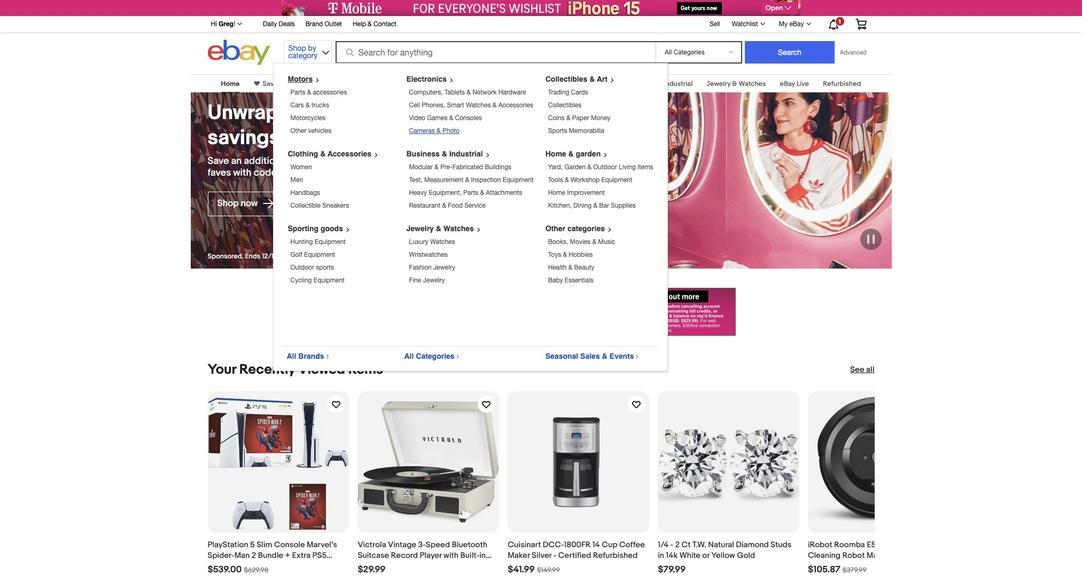 Task type: describe. For each thing, give the bounding box(es) containing it.
1800fr
[[564, 540, 591, 551]]

handbags
[[291, 189, 320, 197]]

memorabilia
[[569, 127, 604, 135]]

category
[[288, 51, 318, 60]]

refurbished link
[[823, 80, 862, 88]]

jewelry inside "unwrap holiday savings on adidas" main content
[[707, 80, 731, 88]]

motors inside "unwrap holiday savings on adidas" main content
[[296, 80, 318, 88]]

collectible sneakers link
[[291, 202, 349, 210]]

$41.99 text field
[[508, 565, 535, 576]]

daily
[[263, 20, 277, 28]]

robot
[[843, 551, 865, 561]]

sporting for sporting goods
[[288, 225, 319, 233]]

home for home
[[221, 80, 240, 88]]

your recently viewed items link
[[208, 362, 383, 379]]

+
[[285, 551, 290, 561]]

help & contact link
[[353, 19, 397, 30]]

categories
[[568, 225, 605, 233]]

man
[[235, 551, 250, 561]]

home inside yard, garden & outdoor living items tools & workshop equipment home improvement kitchen, dining & bar supplies
[[548, 189, 566, 197]]

1 horizontal spatial other
[[546, 225, 566, 233]]

cars
[[291, 102, 304, 109]]

fabricated
[[453, 164, 483, 171]]

shop for shop by category
[[288, 44, 306, 52]]

vacuum
[[901, 540, 931, 551]]

test,
[[409, 176, 423, 184]]

1/4 - 2 ct t.w. natural diamond studs in 14k white or yellow gold $79.99
[[658, 540, 792, 576]]

pre-
[[441, 164, 453, 171]]

3-
[[418, 540, 426, 551]]

silver
[[532, 551, 552, 561]]

open
[[766, 4, 783, 12]]

1 button
[[819, 17, 847, 32]]

sales
[[581, 352, 600, 361]]

business & industrial for bottommost business & industrial link
[[407, 150, 483, 158]]

my ebay
[[779, 20, 804, 28]]

ends
[[245, 252, 261, 261]]

banner containing shop by category
[[205, 16, 875, 372]]

spider-
[[208, 551, 235, 561]]

daily deals link
[[263, 19, 295, 30]]

sponsored.
[[208, 252, 244, 261]]

other categories link
[[546, 225, 616, 233]]

1 vertical spatial business
[[407, 150, 440, 158]]

equipment down the sports
[[314, 277, 345, 284]]

extra
[[292, 551, 311, 561]]

garden inside yard, garden & outdoor living items tools & workshop equipment home improvement kitchen, dining & bar supplies
[[565, 164, 586, 171]]

vintage
[[388, 540, 416, 551]]

golf
[[291, 251, 302, 259]]

ebay inside account "navigation"
[[790, 20, 804, 28]]

playstation
[[208, 540, 248, 551]]

cards
[[571, 89, 588, 96]]

wristwatches link
[[409, 251, 448, 259]]

see
[[851, 365, 865, 375]]

certified inside irobot roomba e5 (5150) vacuum cleaning robot manufacturer certified refurbished
[[808, 562, 841, 572]]

ps5
[[312, 551, 327, 561]]

greg
[[219, 20, 234, 28]]

irobot
[[808, 540, 833, 551]]

0 horizontal spatial on
[[284, 126, 308, 151]]

modular
[[409, 164, 433, 171]]

all brands
[[287, 352, 324, 361]]

shop by category button
[[284, 40, 332, 63]]

see all link
[[851, 365, 875, 376]]

all for all brands
[[287, 352, 296, 361]]

advanced
[[840, 49, 867, 56]]

equipment down goods
[[315, 238, 346, 246]]

clothing
[[288, 150, 318, 158]]

jewelry & watches for leftmost "jewelry & watches" 'link'
[[407, 225, 474, 233]]

ebay live link
[[780, 80, 809, 88]]

tools & workshop equipment link
[[548, 176, 633, 184]]

1/4
[[658, 540, 669, 551]]

brand outlet link
[[306, 19, 342, 30]]

home & garden link
[[546, 150, 612, 158]]

sporting for sporting goods
[[564, 80, 591, 88]]

in inside victrola vintage 3-speed bluetooth suitcase record player with built-in speakers
[[480, 551, 486, 561]]

$539.00
[[208, 565, 242, 576]]

ebay inside "unwrap holiday savings on adidas" main content
[[780, 80, 795, 88]]

seasonal
[[546, 352, 579, 361]]

test, measurement & inspection equipment link
[[409, 176, 534, 184]]

unwrap holiday savings on adidas save an additional 50% on gift-worthy faves with code adi50sale.
[[208, 101, 376, 179]]

$29.99 text field
[[358, 565, 386, 576]]

0 vertical spatial refurbished
[[823, 80, 862, 88]]

service
[[465, 202, 486, 210]]

outdoor inside yard, garden & outdoor living items tools & workshop equipment home improvement kitchen, dining & bar supplies
[[594, 164, 617, 171]]

watches inside computers, tablets & network hardware cell phones, smart watches & accessories video games & consoles cameras & photo
[[466, 102, 491, 109]]

watches inside luxury watches wristwatches fashion jewelry fine jewelry
[[430, 238, 455, 246]]

toys inside the 'books, movies & music toys & hobbies health & beauty baby essentials'
[[548, 251, 561, 259]]

ebay live
[[780, 80, 809, 88]]

!
[[234, 20, 235, 28]]

1
[[839, 18, 842, 25]]

diamond
[[736, 540, 769, 551]]

0 horizontal spatial jewelry & watches link
[[407, 225, 485, 233]]

money
[[591, 114, 611, 122]]

holiday
[[283, 101, 351, 126]]

$79.99 text field
[[658, 565, 686, 576]]

garden inside "unwrap holiday savings on adidas" main content
[[461, 80, 484, 88]]

12/10.
[[262, 252, 280, 261]]

e5
[[867, 540, 876, 551]]

maker
[[508, 551, 530, 561]]

trading cards collectibles coins & paper money sports memorabilia
[[548, 89, 611, 135]]

live
[[797, 80, 809, 88]]

brand outlet
[[306, 20, 342, 28]]

electronics link
[[407, 75, 458, 83]]

save
[[208, 155, 229, 167]]

adidas
[[313, 126, 376, 151]]

$79.99
[[658, 565, 686, 576]]

parts inside parts & accessories cars & trucks motorcycles other vehicles
[[291, 89, 306, 96]]

hunting
[[291, 238, 313, 246]]

sporting goods
[[288, 225, 343, 233]]

watches down "food"
[[444, 225, 474, 233]]

seasonal sales & events link
[[546, 352, 643, 361]]

men link
[[291, 176, 303, 184]]

ct
[[682, 540, 691, 551]]

Search for anything text field
[[337, 42, 654, 63]]

items inside "unwrap holiday savings on adidas" main content
[[348, 362, 383, 379]]

faves
[[208, 167, 231, 179]]

previous price $149.99 text field
[[537, 567, 560, 575]]

slim
[[257, 540, 272, 551]]

art
[[597, 75, 608, 83]]

my ebay link
[[773, 18, 816, 30]]

inspection
[[471, 176, 501, 184]]

collectibles for collectibles & art
[[546, 75, 588, 83]]

2 inside playstation 5 slim console marvel's spider-man 2 bundle + extra ps5 controller
[[252, 551, 256, 561]]

worthy
[[345, 155, 375, 167]]

14
[[593, 540, 600, 551]]

refurbished inside cuisinart dcc-1800fr 14 cup coffee maker silver - certified refurbished $41.99 $149.99
[[593, 551, 638, 561]]

yard,
[[548, 164, 563, 171]]

account navigation
[[205, 16, 875, 33]]

industrial for right business & industrial link
[[664, 80, 693, 88]]

adi50sale.
[[279, 167, 332, 179]]

irobot roomba e5 (5150) vacuum cleaning robot manufacturer certified refurbished
[[808, 540, 931, 572]]

watches inside "unwrap holiday savings on adidas" main content
[[739, 80, 766, 88]]



Task type: vqa. For each thing, say whether or not it's contained in the screenshot.
the 'collectible'
yes



Task type: locate. For each thing, give the bounding box(es) containing it.
0 vertical spatial business & industrial
[[628, 80, 693, 88]]

0 vertical spatial sporting
[[564, 80, 591, 88]]

essentials
[[565, 277, 594, 284]]

on down motorcycles link
[[284, 126, 308, 151]]

1 vertical spatial 2
[[252, 551, 256, 561]]

items inside yard, garden & outdoor living items tools & workshop equipment home improvement kitchen, dining & bar supplies
[[638, 164, 654, 171]]

items right the viewed on the bottom left of the page
[[348, 362, 383, 379]]

sports
[[316, 264, 334, 272]]

previous price $379.99 text field
[[843, 567, 867, 575]]

$379.99
[[843, 567, 867, 575]]

with
[[233, 167, 252, 179], [444, 551, 459, 561]]

home & garden link
[[434, 80, 484, 88]]

watches down the "network"
[[466, 102, 491, 109]]

0 horizontal spatial business
[[407, 150, 440, 158]]

$29.99
[[358, 565, 386, 576]]

1 vertical spatial -
[[554, 551, 557, 561]]

unwrap holiday savings on adidas main content
[[0, 68, 1083, 576]]

ebay right my at the right
[[790, 20, 804, 28]]

modular & pre-fabricated buildings test, measurement & inspection equipment heavy equipment, parts & attachments restaurant & food service
[[409, 164, 534, 210]]

1 horizontal spatial industrial
[[664, 80, 693, 88]]

0 horizontal spatial items
[[348, 362, 383, 379]]

advertisement region
[[282, 0, 801, 16], [347, 288, 736, 336]]

refurbished down the advanced
[[823, 80, 862, 88]]

1 vertical spatial with
[[444, 551, 459, 561]]

jewelry & watches link
[[707, 80, 766, 88], [407, 225, 485, 233]]

watches left ebay live
[[739, 80, 766, 88]]

built-
[[461, 551, 480, 561]]

2 vertical spatial refurbished
[[843, 562, 888, 572]]

paper
[[572, 114, 589, 122]]

other down motorcycles
[[291, 127, 307, 135]]

0 vertical spatial items
[[638, 164, 654, 171]]

collectibles for the collectibles link to the left
[[381, 80, 420, 88]]

photo
[[443, 127, 460, 135]]

collectibles link up "cell"
[[381, 80, 420, 88]]

motorcycles link
[[291, 114, 326, 122]]

daily deals
[[263, 20, 295, 28]]

equipment
[[503, 176, 534, 184], [602, 176, 633, 184], [315, 238, 346, 246], [304, 251, 335, 259], [314, 277, 345, 284]]

deals
[[279, 20, 295, 28]]

sporting up hunting
[[288, 225, 319, 233]]

0 horizontal spatial business & industrial link
[[407, 150, 494, 158]]

business
[[628, 80, 656, 88], [407, 150, 440, 158]]

1 vertical spatial refurbished
[[593, 551, 638, 561]]

0 vertical spatial business & industrial link
[[628, 80, 693, 88]]

0 horizontal spatial sporting
[[288, 225, 319, 233]]

measurement
[[424, 176, 464, 184]]

books, movies & music link
[[548, 238, 616, 246]]

None submit
[[745, 41, 835, 64]]

collectibles link down trading cards link
[[548, 102, 582, 109]]

0 horizontal spatial jewelry & watches
[[407, 225, 474, 233]]

0 vertical spatial industrial
[[664, 80, 693, 88]]

parts inside modular & pre-fabricated buildings test, measurement & inspection equipment heavy equipment, parts & attachments restaurant & food service
[[464, 189, 479, 197]]

coffee
[[620, 540, 645, 551]]

refurbished
[[823, 80, 862, 88], [593, 551, 638, 561], [843, 562, 888, 572]]

parts up cars
[[291, 89, 306, 96]]

shop left 'now' at left top
[[217, 198, 239, 209]]

toys up trading
[[536, 80, 550, 88]]

1 horizontal spatial certified
[[808, 562, 841, 572]]

sports memorabilia link
[[548, 127, 604, 135]]

certified down cleaning
[[808, 562, 841, 572]]

1 horizontal spatial parts
[[464, 189, 479, 197]]

all for all categories
[[404, 352, 414, 361]]

suitcase
[[358, 551, 389, 561]]

shop for shop now
[[217, 198, 239, 209]]

shop by category
[[288, 44, 318, 60]]

equipment down hunting equipment link
[[304, 251, 335, 259]]

toys inside "unwrap holiday savings on adidas" main content
[[536, 80, 550, 88]]

certified down 1800fr
[[559, 551, 592, 561]]

other inside parts & accessories cars & trucks motorcycles other vehicles
[[291, 127, 307, 135]]

goods
[[593, 80, 614, 88]]

1 vertical spatial certified
[[808, 562, 841, 572]]

in down bluetooth
[[480, 551, 486, 561]]

collectibles down trading cards link
[[548, 102, 582, 109]]

industrial for bottommost business & industrial link
[[449, 150, 483, 158]]

other vehicles link
[[291, 127, 332, 135]]

collectibles up "cell"
[[381, 80, 420, 88]]

1 horizontal spatial business & industrial link
[[628, 80, 693, 88]]

women link
[[291, 164, 312, 171]]

0 vertical spatial parts
[[291, 89, 306, 96]]

luxury
[[409, 238, 429, 246]]

outdoor inside 'hunting equipment golf equipment outdoor sports cycling equipment'
[[291, 264, 314, 272]]

sporting up the cards
[[564, 80, 591, 88]]

marvel's
[[307, 540, 337, 551]]

0 vertical spatial ebay
[[790, 20, 804, 28]]

tools
[[548, 176, 563, 184]]

0 vertical spatial toys
[[536, 80, 550, 88]]

watches up wristwatches
[[430, 238, 455, 246]]

1 vertical spatial on
[[313, 155, 324, 167]]

computers, tablets & network hardware link
[[409, 89, 526, 96]]

garden
[[576, 150, 601, 158]]

all up your recently viewed items
[[287, 352, 296, 361]]

$105.87 $379.99
[[808, 565, 867, 576]]

-
[[671, 540, 674, 551], [554, 551, 557, 561]]

1 horizontal spatial accessories
[[499, 102, 533, 109]]

parts & accessories cars & trucks motorcycles other vehicles
[[291, 89, 347, 135]]

jewelry & watches inside "unwrap holiday savings on adidas" main content
[[707, 80, 766, 88]]

5
[[250, 540, 255, 551]]

outdoor up tools & workshop equipment link in the top right of the page
[[594, 164, 617, 171]]

refurbished down robot
[[843, 562, 888, 572]]

video games & consoles link
[[409, 114, 482, 122]]

advertisement region inside "unwrap holiday savings on adidas" main content
[[347, 288, 736, 336]]

code
[[254, 167, 277, 179]]

sporting inside "unwrap holiday savings on adidas" main content
[[564, 80, 591, 88]]

1 vertical spatial business & industrial link
[[407, 150, 494, 158]]

home up yard,
[[546, 150, 566, 158]]

1 horizontal spatial -
[[671, 540, 674, 551]]

0 vertical spatial advertisement region
[[282, 0, 801, 16]]

certified inside cuisinart dcc-1800fr 14 cup coffee maker silver - certified refurbished $41.99 $149.99
[[559, 551, 592, 561]]

0 vertical spatial jewelry & watches link
[[707, 80, 766, 88]]

toys up health
[[548, 251, 561, 259]]

items
[[638, 164, 654, 171], [348, 362, 383, 379]]

0 horizontal spatial garden
[[461, 80, 484, 88]]

cell phones, smart watches & accessories link
[[409, 102, 533, 109]]

industrial
[[664, 80, 693, 88], [449, 150, 483, 158]]

$41.99
[[508, 565, 535, 576]]

0 vertical spatial jewelry & watches
[[707, 80, 766, 88]]

collectibles up trading cards link
[[546, 75, 588, 83]]

1 horizontal spatial jewelry & watches
[[707, 80, 766, 88]]

1 horizontal spatial sporting
[[564, 80, 591, 88]]

parts & accessories link
[[291, 89, 347, 96]]

yellow
[[712, 551, 736, 561]]

1 vertical spatial advertisement region
[[347, 288, 736, 336]]

0 vertical spatial 2
[[676, 540, 680, 551]]

0 horizontal spatial 2
[[252, 551, 256, 561]]

home down the "tools"
[[548, 189, 566, 197]]

business up the modular
[[407, 150, 440, 158]]

refurbished down cup
[[593, 551, 638, 561]]

$105.87 text field
[[808, 565, 841, 576]]

ebay left 'live'
[[780, 80, 795, 88]]

2 left ct
[[676, 540, 680, 551]]

- inside cuisinart dcc-1800fr 14 cup coffee maker silver - certified refurbished $41.99 $149.99
[[554, 551, 557, 561]]

1 vertical spatial outdoor
[[291, 264, 314, 272]]

computers,
[[409, 89, 443, 96]]

0 vertical spatial outdoor
[[594, 164, 617, 171]]

gold
[[737, 551, 756, 561]]

1 vertical spatial jewelry & watches link
[[407, 225, 485, 233]]

1 horizontal spatial 2
[[676, 540, 680, 551]]

1 vertical spatial business & industrial
[[407, 150, 483, 158]]

- inside 1/4 - 2 ct t.w. natural diamond studs in 14k white or yellow gold $79.99
[[671, 540, 674, 551]]

savings
[[208, 126, 280, 151]]

$539.00 text field
[[208, 565, 242, 576]]

0 horizontal spatial certified
[[559, 551, 592, 561]]

in inside 1/4 - 2 ct t.w. natural diamond studs in 14k white or yellow gold $79.99
[[658, 551, 665, 561]]

heavy
[[409, 189, 427, 197]]

1 horizontal spatial shop
[[288, 44, 306, 52]]

fashion jewelry link
[[409, 264, 455, 272]]

brand
[[306, 20, 323, 28]]

1 vertical spatial jewelry & watches
[[407, 225, 474, 233]]

0 vertical spatial garden
[[461, 80, 484, 88]]

1 horizontal spatial business
[[628, 80, 656, 88]]

0 vertical spatial accessories
[[499, 102, 533, 109]]

industrial inside "unwrap holiday savings on adidas" main content
[[664, 80, 693, 88]]

equipment,
[[429, 189, 462, 197]]

collectibles inside "unwrap holiday savings on adidas" main content
[[381, 80, 420, 88]]

refurbished inside irobot roomba e5 (5150) vacuum cleaning robot manufacturer certified refurbished
[[843, 562, 888, 572]]

accessories
[[499, 102, 533, 109], [328, 150, 372, 158]]

player
[[420, 551, 442, 561]]

restaurant
[[409, 202, 441, 210]]

outdoor sports link
[[291, 264, 334, 272]]

all categories link
[[404, 352, 464, 361]]

home up unwrap
[[221, 80, 240, 88]]

0 horizontal spatial industrial
[[449, 150, 483, 158]]

shop inside "unwrap holiday savings on adidas" main content
[[217, 198, 239, 209]]

0 horizontal spatial outdoor
[[291, 264, 314, 272]]

outdoor up 'cycling'
[[291, 264, 314, 272]]

2 all from the left
[[404, 352, 414, 361]]

on left gift-
[[313, 155, 324, 167]]

1 vertical spatial toys
[[548, 251, 561, 259]]

fashion
[[409, 264, 432, 272]]

0 vertical spatial -
[[671, 540, 674, 551]]

1 vertical spatial collectibles link
[[548, 102, 582, 109]]

parts down test, measurement & inspection equipment link
[[464, 189, 479, 197]]

1 horizontal spatial on
[[313, 155, 324, 167]]

banner
[[205, 16, 875, 372]]

business & industrial inside banner
[[407, 150, 483, 158]]

0 vertical spatial business
[[628, 80, 656, 88]]

cameras
[[409, 127, 435, 135]]

food
[[448, 202, 463, 210]]

1 horizontal spatial jewelry & watches link
[[707, 80, 766, 88]]

collectibles
[[546, 75, 588, 83], [381, 80, 420, 88], [548, 102, 582, 109]]

other up "books,"
[[546, 225, 566, 233]]

home for home & garden
[[434, 80, 453, 88]]

clothing & accessories
[[288, 150, 372, 158]]

collectibles inside "trading cards collectibles coins & paper money sports memorabilia"
[[548, 102, 582, 109]]

console
[[274, 540, 305, 551]]

sporting inside banner
[[288, 225, 319, 233]]

1 vertical spatial ebay
[[780, 80, 795, 88]]

0 vertical spatial certified
[[559, 551, 592, 561]]

2 in from the left
[[658, 551, 665, 561]]

1 horizontal spatial outdoor
[[594, 164, 617, 171]]

1 horizontal spatial in
[[658, 551, 665, 561]]

baby
[[548, 277, 563, 284]]

business right the goods
[[628, 80, 656, 88]]

1 vertical spatial garden
[[565, 164, 586, 171]]

home for home & garden
[[546, 150, 566, 158]]

0 vertical spatial collectibles link
[[381, 80, 420, 88]]

0 horizontal spatial accessories
[[328, 150, 372, 158]]

items right living
[[638, 164, 654, 171]]

1 vertical spatial parts
[[464, 189, 479, 197]]

1 vertical spatial items
[[348, 362, 383, 379]]

1 horizontal spatial all
[[404, 352, 414, 361]]

cycling equipment link
[[291, 277, 345, 284]]

1 vertical spatial accessories
[[328, 150, 372, 158]]

hunting equipment golf equipment outdoor sports cycling equipment
[[291, 238, 346, 284]]

shop left by
[[288, 44, 306, 52]]

1 vertical spatial other
[[546, 225, 566, 233]]

& inside "trading cards collectibles coins & paper money sports memorabilia"
[[567, 114, 571, 122]]

shop inside the shop by category
[[288, 44, 306, 52]]

0 horizontal spatial all
[[287, 352, 296, 361]]

& inside account "navigation"
[[368, 20, 372, 28]]

sell
[[710, 20, 720, 28]]

1 horizontal spatial business & industrial
[[628, 80, 693, 88]]

0 vertical spatial with
[[233, 167, 252, 179]]

1 vertical spatial shop
[[217, 198, 239, 209]]

equipment down living
[[602, 176, 633, 184]]

1 vertical spatial industrial
[[449, 150, 483, 158]]

0 horizontal spatial shop
[[217, 198, 239, 209]]

victrola
[[358, 540, 386, 551]]

0 vertical spatial shop
[[288, 44, 306, 52]]

hunting equipment link
[[291, 238, 346, 246]]

golf equipment link
[[291, 251, 335, 259]]

phones,
[[422, 102, 445, 109]]

0 horizontal spatial parts
[[291, 89, 306, 96]]

coins & paper money link
[[548, 114, 611, 122]]

clothing & accessories link
[[288, 150, 383, 158]]

0 horizontal spatial collectibles link
[[381, 80, 420, 88]]

wristwatches
[[409, 251, 448, 259]]

outlet
[[325, 20, 342, 28]]

shop
[[288, 44, 306, 52], [217, 198, 239, 209]]

2 inside 1/4 - 2 ct t.w. natural diamond studs in 14k white or yellow gold $79.99
[[676, 540, 680, 551]]

1 horizontal spatial items
[[638, 164, 654, 171]]

2 down 5
[[252, 551, 256, 561]]

garden up computers, tablets & network hardware link
[[461, 80, 484, 88]]

speakers
[[358, 562, 392, 572]]

victrola vintage 3-speed bluetooth suitcase record player with built-in speakers
[[358, 540, 488, 572]]

- right 1/4
[[671, 540, 674, 551]]

garden down home & garden
[[565, 164, 586, 171]]

outdoor
[[594, 164, 617, 171], [291, 264, 314, 272]]

home up tablets
[[434, 80, 453, 88]]

1 all from the left
[[287, 352, 296, 361]]

1 horizontal spatial garden
[[565, 164, 586, 171]]

previous price $629.98 text field
[[244, 567, 269, 575]]

0 horizontal spatial in
[[480, 551, 486, 561]]

industrial inside banner
[[449, 150, 483, 158]]

sports
[[548, 127, 567, 135]]

equipment up attachments
[[503, 176, 534, 184]]

0 horizontal spatial business & industrial
[[407, 150, 483, 158]]

0 horizontal spatial -
[[554, 551, 557, 561]]

business & industrial for right business & industrial link
[[628, 80, 693, 88]]

0 horizontal spatial with
[[233, 167, 252, 179]]

speed
[[426, 540, 450, 551]]

all left categories
[[404, 352, 414, 361]]

with down an
[[233, 167, 252, 179]]

0 vertical spatial on
[[284, 126, 308, 151]]

0 horizontal spatial other
[[291, 127, 307, 135]]

heavy equipment, parts & attachments link
[[409, 189, 523, 197]]

0 vertical spatial other
[[291, 127, 307, 135]]

business inside "unwrap holiday savings on adidas" main content
[[628, 80, 656, 88]]

accessories inside computers, tablets & network hardware cell phones, smart watches & accessories video games & consoles cameras & photo
[[499, 102, 533, 109]]

sponsored. ends 12/10.
[[208, 252, 280, 261]]

jewelry & watches link inside "unwrap holiday savings on adidas" main content
[[707, 80, 766, 88]]

your shopping cart image
[[855, 19, 867, 29]]

with inside "unwrap holiday savings on adidas save an additional 50% on gift-worthy faves with code adi50sale."
[[233, 167, 252, 179]]

1 horizontal spatial with
[[444, 551, 459, 561]]

- down dcc-
[[554, 551, 557, 561]]

with down speed
[[444, 551, 459, 561]]

in left 14k
[[658, 551, 665, 561]]

bundle
[[258, 551, 283, 561]]

jewelry & watches for "jewelry & watches" 'link' in the "unwrap holiday savings on adidas" main content
[[707, 80, 766, 88]]

equipment inside modular & pre-fabricated buildings test, measurement & inspection equipment heavy equipment, parts & attachments restaurant & food service
[[503, 176, 534, 184]]

1 vertical spatial sporting
[[288, 225, 319, 233]]

sell link
[[705, 20, 725, 28]]

computers, tablets & network hardware cell phones, smart watches & accessories video games & consoles cameras & photo
[[409, 89, 533, 135]]

t.w.
[[693, 540, 707, 551]]

1 horizontal spatial collectibles link
[[548, 102, 582, 109]]

1 in from the left
[[480, 551, 486, 561]]

watchlist link
[[726, 18, 770, 30]]

equipment inside yard, garden & outdoor living items tools & workshop equipment home improvement kitchen, dining & bar supplies
[[602, 176, 633, 184]]

music
[[598, 238, 616, 246]]

with inside victrola vintage 3-speed bluetooth suitcase record player with built-in speakers
[[444, 551, 459, 561]]

business & industrial inside "unwrap holiday savings on adidas" main content
[[628, 80, 693, 88]]



